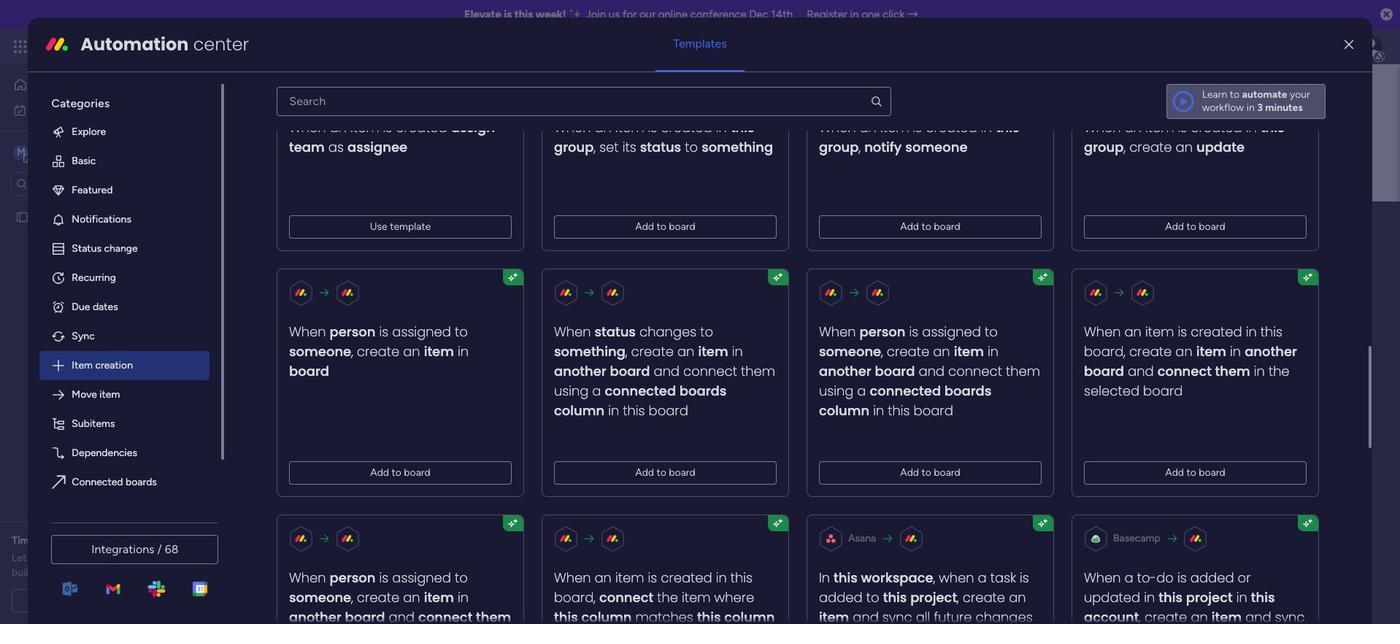 Task type: describe. For each thing, give the bounding box(es) containing it.
0 vertical spatial option
[[0, 204, 186, 207]]

in inside when status changes to something , create an item in another board
[[732, 342, 743, 360]]

so
[[34, 566, 45, 579]]

1 horizontal spatial status
[[640, 138, 681, 156]]

dashboards
[[329, 329, 382, 342]]

learn
[[1202, 88, 1227, 101]]

home
[[34, 78, 61, 91]]

when inside the when person is assigned to someone , create an item in
[[289, 568, 326, 587]]

when an item is created in this board,
[[554, 568, 753, 606]]

workspace selection element
[[14, 143, 122, 162]]

is inside the when person is assigned to someone , create an item in
[[379, 568, 389, 587]]

account
[[1084, 608, 1139, 624]]

0 vertical spatial our
[[639, 8, 655, 21]]

in inside when an item is created in this board,
[[716, 568, 727, 587]]

this account
[[1084, 588, 1275, 624]]

the for in
[[1269, 362, 1290, 380]]

main inside workspace selection element
[[34, 145, 59, 159]]

help
[[1288, 587, 1315, 602]]

recent boards
[[275, 294, 351, 308]]

categories heading
[[40, 84, 210, 117]]

created for another board
[[1191, 322, 1242, 341]]

this inside the this account
[[1251, 588, 1275, 606]]

is inside , when a task is added to
[[1020, 568, 1029, 587]]

built
[[12, 566, 32, 579]]

notify
[[865, 138, 902, 156]]

a inside when a to-do is added or updated in
[[1125, 568, 1134, 587]]

another inside when person is assigned to someone , create an item in another board
[[819, 362, 872, 380]]

14th
[[771, 8, 793, 21]]

elevate is this week! ✨ join us for our online conference dec 14th
[[464, 8, 793, 21]]

this group for status
[[554, 118, 755, 156]]

you've
[[141, 552, 171, 564]]

person inside the when person is assigned to someone , create an item in
[[330, 568, 376, 587]]

status change
[[72, 242, 138, 255]]

Main workspace field
[[361, 207, 1341, 239]]

and connect them using a for an
[[554, 362, 775, 400]]

workspace inside workspace selection element
[[62, 145, 120, 159]]

, inside the when person is assigned to someone , create an item in
[[351, 588, 353, 606]]

when person is assigned to someone , create an item in
[[289, 568, 469, 606]]

creation
[[95, 359, 133, 371]]

when inside when person is assigned to someone , create an item in another board
[[819, 322, 856, 341]]

and connect them using a for create
[[819, 362, 1040, 400]]

board inside when person is assigned to someone , create an item in board
[[289, 362, 329, 380]]

create inside when person is assigned to someone , create an item in board
[[357, 342, 400, 360]]

an inside when person is assigned to someone , create an item in board
[[403, 342, 420, 360]]

when an item is created in for notify
[[819, 118, 996, 136]]

connected for another
[[870, 382, 941, 400]]

created for notify
[[926, 118, 977, 136]]

meeting
[[101, 594, 138, 607]]

3 minutes
[[1257, 101, 1303, 114]]

this project , create an
[[883, 588, 1026, 606]]

column for when status changes to something , create an item in another board
[[554, 401, 605, 420]]

test for public board image within the test list box
[[34, 211, 54, 223]]

experts
[[47, 552, 81, 564]]

a inside button
[[93, 594, 98, 607]]

minutes
[[1265, 101, 1303, 114]]

us
[[609, 8, 620, 21]]

test for public board image inside test link
[[300, 363, 319, 376]]

3 them from the left
[[1215, 362, 1250, 380]]

something inside when status changes to something , create an item in another board
[[554, 342, 626, 360]]

sync option
[[40, 322, 210, 351]]

a down when status changes to something , create an item in another board at the bottom of the page
[[592, 382, 601, 400]]

item in
[[1196, 342, 1245, 360]]

✨
[[569, 8, 583, 21]]

an inside when status changes to something , create an item in another board
[[678, 342, 695, 360]]

week!
[[536, 8, 566, 21]]

learn to automate
[[1202, 88, 1287, 101]]

far.
[[48, 566, 62, 579]]

1 horizontal spatial main workspace
[[364, 207, 552, 239]]

connected
[[72, 476, 123, 488]]

when an item is created in for update
[[1084, 118, 1261, 136]]

register
[[807, 8, 847, 21]]

/
[[157, 542, 162, 556]]

dec
[[749, 8, 769, 21]]

using for when person is assigned to someone , create an item in another board
[[819, 382, 854, 400]]

monday
[[65, 38, 115, 55]]

a inside , when a task is added to
[[978, 568, 987, 587]]

monday work management
[[65, 38, 227, 55]]

set
[[600, 138, 619, 156]]

them for when status changes to something , create an item in another board
[[741, 362, 775, 380]]

item creation option
[[40, 351, 210, 380]]

item
[[72, 359, 93, 371]]

another inside when status changes to something , create an item in another board
[[554, 362, 607, 380]]

boards and dashboards you visited recently in this workspace
[[275, 329, 555, 342]]

categories list box
[[40, 84, 224, 526]]

do
[[1157, 568, 1174, 587]]

when an item is created in this board, create an
[[1084, 322, 1283, 360]]

schedule
[[48, 594, 90, 607]]

and connect them
[[1124, 362, 1250, 380]]

test link
[[254, 349, 976, 391]]

item inside when an item is created in this board,
[[615, 568, 644, 587]]

item inside when status changes to something , create an item in another board
[[698, 342, 728, 360]]

when an item is created assign team as assignee
[[289, 118, 495, 156]]

use
[[370, 220, 388, 233]]

to-
[[1137, 568, 1157, 587]]

create inside when an item is created in this board, create an
[[1129, 342, 1172, 360]]

join
[[585, 8, 606, 21]]

in inside when an item is created in this board, create an
[[1246, 322, 1257, 341]]

assignee
[[348, 138, 408, 156]]

test list box
[[0, 201, 186, 426]]

when
[[939, 568, 974, 587]]

visited
[[404, 329, 434, 342]]

this group for update
[[1084, 118, 1285, 156]]

m
[[17, 146, 26, 158]]

notifications option
[[40, 205, 210, 234]]

created inside when an item is created in this board,
[[661, 568, 712, 587]]

recently
[[436, 329, 474, 342]]

board inside when person is assigned to someone , create an item in another board
[[875, 362, 915, 380]]

sync
[[72, 330, 95, 342]]

connect the item where
[[599, 588, 754, 606]]

to inside when person is assigned to someone , create an item in board
[[455, 322, 468, 341]]

to inside when status changes to something , create an item in another board
[[700, 322, 713, 341]]

my work button
[[9, 98, 157, 122]]

an inside when person is assigned to someone , create an item in another board
[[933, 342, 950, 360]]

basic option
[[40, 147, 210, 176]]

recurring option
[[40, 263, 210, 293]]

time
[[12, 534, 35, 547]]

1 vertical spatial review
[[83, 552, 113, 564]]

connected boards column for another
[[819, 382, 992, 420]]

help button
[[1276, 582, 1327, 607]]

this group for notify
[[819, 118, 1020, 156]]

1 horizontal spatial for
[[623, 8, 637, 21]]

connected boards option
[[40, 468, 210, 497]]

due
[[72, 301, 90, 313]]

integrations
[[91, 542, 154, 556]]

our inside time for an expert review let our experts review what you've built so far. free of charge
[[29, 552, 44, 564]]

work for my
[[49, 103, 71, 116]]

register in one click →
[[807, 8, 918, 21]]

board inside when status changes to something , create an item in another board
[[610, 362, 650, 380]]

in inside when person is assigned to someone , create an item in another board
[[988, 342, 999, 360]]

move item option
[[40, 380, 210, 409]]

created inside when an item is created assign team as assignee
[[396, 118, 448, 136]]

create inside when status changes to something , create an item in another board
[[631, 342, 674, 360]]

project for in
[[1186, 588, 1233, 606]]

boards
[[275, 329, 307, 342]]

is inside when an item is created in this board, create an
[[1178, 322, 1187, 341]]

my
[[32, 103, 46, 116]]

integrations / 68
[[91, 542, 178, 556]]

this project in
[[1159, 588, 1251, 606]]

updated
[[1084, 588, 1141, 606]]

is inside when person is assigned to someone , create an item in board
[[379, 322, 389, 341]]

boards down when status changes to something , create an item in another board at the bottom of the page
[[680, 382, 727, 400]]

group for ,
[[819, 138, 859, 156]]

1 horizontal spatial main
[[364, 207, 421, 239]]

added for or
[[1191, 568, 1234, 587]]

time for an expert review let our experts review what you've built so far. free of charge
[[12, 534, 171, 579]]

, inside when person is assigned to someone , create an item in another board
[[881, 342, 883, 360]]

in this board for board
[[605, 401, 688, 420]]

when inside when a to-do is added or updated in
[[1084, 568, 1121, 587]]

assigned for when person is assigned to someone , create an item in board
[[392, 322, 451, 341]]

notifications
[[72, 213, 131, 225]]

workflow
[[1202, 101, 1244, 114]]

an inside when an item is created assign team as assignee
[[330, 118, 347, 136]]

, set its status to something
[[594, 138, 773, 156]]

of
[[87, 566, 97, 579]]

integrations / 68 button
[[51, 535, 219, 564]]

item inside when person is assigned to someone , create an item in board
[[424, 342, 454, 360]]

in the selected board
[[1084, 362, 1290, 400]]

boards down add to favorites icon
[[945, 382, 992, 400]]

center
[[193, 32, 249, 56]]



Task type: locate. For each thing, give the bounding box(es) containing it.
review
[[100, 534, 132, 547], [83, 552, 113, 564]]

, inside when person is assigned to someone , create an item in board
[[351, 342, 353, 360]]

1 vertical spatial for
[[37, 534, 51, 547]]

0 horizontal spatial connected boards column
[[554, 382, 727, 420]]

0 vertical spatial board,
[[1084, 342, 1126, 360]]

0 horizontal spatial group
[[554, 138, 594, 156]]

task
[[991, 568, 1016, 587]]

Search in workspace field
[[31, 175, 122, 192]]

boards inside option
[[126, 476, 157, 488]]

to inside the when person is assigned to someone , create an item in
[[455, 568, 468, 587]]

to
[[1230, 88, 1239, 101], [685, 138, 698, 156], [657, 220, 667, 233], [922, 220, 932, 233], [1187, 220, 1197, 233], [455, 322, 468, 341], [700, 322, 713, 341], [985, 322, 998, 341], [392, 466, 402, 479], [657, 466, 667, 479], [922, 466, 932, 479], [1187, 466, 1197, 479], [455, 568, 468, 587], [867, 588, 880, 606]]

2 horizontal spatial them
[[1215, 362, 1250, 380]]

connected boards column down when status changes to something , create an item in another board at the bottom of the page
[[554, 382, 727, 420]]

when
[[289, 118, 326, 136], [554, 118, 591, 136], [819, 118, 856, 136], [1084, 118, 1121, 136], [289, 322, 326, 341], [554, 322, 591, 341], [819, 322, 856, 341], [1084, 322, 1121, 341], [289, 568, 326, 587], [554, 568, 591, 587], [1084, 568, 1121, 587]]

basic
[[72, 155, 96, 167]]

item inside the when person is assigned to someone , create an item in
[[424, 588, 454, 606]]

0 horizontal spatial and connect them using a
[[554, 362, 775, 400]]

connect
[[684, 362, 737, 380], [948, 362, 1002, 380], [1158, 362, 1212, 380], [599, 588, 654, 606]]

1 horizontal spatial another
[[819, 362, 872, 380]]

connected for board
[[605, 382, 676, 400]]

1 horizontal spatial our
[[639, 8, 655, 21]]

added down in
[[819, 588, 863, 606]]

someone inside the when person is assigned to someone , create an item in
[[289, 588, 351, 606]]

1 horizontal spatial when an item is created in
[[819, 118, 996, 136]]

2 when an item is created in from the left
[[819, 118, 996, 136]]

someone inside when person is assigned to someone , create an item in another board
[[819, 342, 881, 360]]

see plans
[[255, 40, 299, 53]]

add to favorites image
[[943, 362, 958, 376]]

using
[[554, 382, 589, 400], [819, 382, 854, 400]]

an inside when an item is created in this board,
[[595, 568, 612, 587]]

added inside when a to-do is added or updated in
[[1191, 568, 1234, 587]]

workspace image
[[14, 144, 28, 160]]

review up what
[[100, 534, 132, 547]]

this inside when an item is created in this board,
[[731, 568, 753, 587]]

an inside the when person is assigned to someone , create an item in
[[403, 588, 420, 606]]

use template
[[370, 220, 431, 233]]

status
[[640, 138, 681, 156], [595, 322, 636, 341]]

change
[[104, 242, 138, 255]]

0 horizontal spatial them
[[741, 362, 775, 380]]

create inside when person is assigned to someone , create an item in another board
[[887, 342, 930, 360]]

schedule a meeting
[[48, 594, 138, 607]]

in this board for another
[[870, 401, 953, 420]]

a down when person is assigned to someone , create an item in another board
[[857, 382, 866, 400]]

our left online
[[639, 8, 655, 21]]

when an item is created in
[[554, 118, 731, 136], [819, 118, 996, 136], [1084, 118, 1261, 136]]

created up item in
[[1191, 322, 1242, 341]]

person inside when person is assigned to someone , create an item in another board
[[860, 322, 906, 341]]

person
[[330, 322, 376, 341], [860, 322, 906, 341], [330, 568, 376, 587]]

1 vertical spatial public board image
[[276, 361, 292, 377]]

when an item is created in up , notify someone
[[819, 118, 996, 136]]

public board image inside test link
[[276, 361, 292, 377]]

test
[[34, 211, 54, 223], [300, 363, 319, 376]]

board, inside when an item is created in this board,
[[554, 588, 596, 606]]

1 vertical spatial test
[[300, 363, 319, 376]]

board inside in the selected board
[[1143, 382, 1183, 400]]

1 project from the left
[[911, 588, 957, 606]]

automate
[[1242, 88, 1287, 101]]

in this board down add to favorites icon
[[870, 401, 953, 420]]

item
[[351, 118, 379, 136], [615, 118, 644, 136], [880, 118, 909, 136], [1145, 118, 1174, 136], [1145, 322, 1174, 341], [424, 342, 454, 360], [698, 342, 728, 360], [954, 342, 984, 360], [1196, 342, 1227, 360], [100, 388, 120, 401], [615, 568, 644, 587], [424, 588, 454, 606], [682, 588, 711, 606]]

0 vertical spatial public board image
[[15, 210, 29, 224]]

project for ,
[[911, 588, 957, 606]]

select product image
[[13, 39, 28, 54]]

1 using from the left
[[554, 382, 589, 400]]

changes
[[640, 322, 697, 341]]

status change option
[[40, 234, 210, 263]]

2 horizontal spatial another
[[1245, 342, 1297, 360]]

1 horizontal spatial connected boards column
[[819, 382, 992, 420]]

added up this project in
[[1191, 568, 1234, 587]]

public board image
[[15, 210, 29, 224], [276, 361, 292, 377]]

when a to-do is added or updated in
[[1084, 568, 1251, 606]]

to inside when person is assigned to someone , create an item in another board
[[985, 322, 998, 341]]

group for , create an
[[1084, 138, 1124, 156]]

option
[[0, 204, 186, 207], [40, 497, 210, 526]]

1 vertical spatial main
[[364, 207, 421, 239]]

assigned inside when person is assigned to someone , create an item in board
[[392, 322, 451, 341]]

person for another
[[860, 322, 906, 341]]

1 vertical spatial board,
[[554, 588, 596, 606]]

1 horizontal spatial group
[[819, 138, 859, 156]]

0 horizontal spatial connected
[[605, 382, 676, 400]]

your
[[1290, 88, 1310, 101]]

assigned inside the when person is assigned to someone , create an item in
[[392, 568, 451, 587]]

0 horizontal spatial test
[[34, 211, 54, 223]]

featured
[[72, 184, 113, 196]]

0 horizontal spatial when an item is created in
[[554, 118, 731, 136]]

for inside time for an expert review let our experts review what you've built so far. free of charge
[[37, 534, 51, 547]]

conference
[[690, 8, 746, 21]]

0 vertical spatial test
[[34, 211, 54, 223]]

when inside when an item is created in this board,
[[554, 568, 591, 587]]

in inside the your workflow in
[[1246, 101, 1255, 114]]

1 horizontal spatial this group
[[819, 118, 1020, 156]]

boards right recent
[[315, 294, 351, 308]]

0 horizontal spatial work
[[49, 103, 71, 116]]

status up test link
[[595, 322, 636, 341]]

1 horizontal spatial project
[[1186, 588, 1233, 606]]

3 this group from the left
[[1084, 118, 1285, 156]]

status
[[72, 242, 101, 255]]

free
[[65, 566, 85, 579]]

schedule a meeting button
[[12, 589, 174, 612]]

0 vertical spatial for
[[623, 8, 637, 21]]

in
[[819, 568, 830, 587]]

item inside move item option
[[100, 388, 120, 401]]

main workspace down explore
[[34, 145, 120, 159]]

Search for a column type search field
[[277, 87, 891, 116]]

0 horizontal spatial project
[[911, 588, 957, 606]]

1 horizontal spatial added
[[1191, 568, 1234, 587]]

1 and connect them using a from the left
[[554, 362, 775, 400]]

charge
[[99, 566, 131, 579]]

another
[[1245, 342, 1297, 360], [554, 362, 607, 380], [819, 362, 872, 380]]

2 column from the left
[[819, 401, 870, 420]]

option down the featured
[[0, 204, 186, 207]]

2 horizontal spatial when an item is created in
[[1084, 118, 1261, 136]]

added inside , when a task is added to
[[819, 588, 863, 606]]

connected boards column down when person is assigned to someone , create an item in another board
[[819, 382, 992, 420]]

1 horizontal spatial connected
[[870, 382, 941, 400]]

connected boards column
[[554, 382, 727, 420], [819, 382, 992, 420]]

this inside when an item is created in this board, create an
[[1261, 322, 1283, 341]]

3 when an item is created in from the left
[[1084, 118, 1261, 136]]

1 horizontal spatial test
[[300, 363, 319, 376]]

your workflow in
[[1202, 88, 1310, 114]]

3 group from the left
[[1084, 138, 1124, 156]]

assigned inside when person is assigned to someone , create an item in another board
[[922, 322, 981, 341]]

public board image down workspace 'icon'
[[15, 210, 29, 224]]

created up assignee
[[396, 118, 448, 136]]

the inside in the selected board
[[1269, 362, 1290, 380]]

, when a task is added to
[[819, 568, 1029, 606]]

option down connected boards
[[40, 497, 210, 526]]

1 horizontal spatial column
[[819, 401, 870, 420]]

0 horizontal spatial public board image
[[15, 210, 29, 224]]

search image
[[870, 95, 883, 108]]

added
[[1191, 568, 1234, 587], [819, 588, 863, 606]]

someone for when person is assigned to someone , create an item in
[[289, 588, 351, 606]]

created for update
[[1191, 118, 1242, 136]]

0 horizontal spatial status
[[595, 322, 636, 341]]

1 horizontal spatial public board image
[[276, 361, 292, 377]]

is inside when an item is created in this board,
[[648, 568, 657, 587]]

, create an update
[[1124, 138, 1245, 156]]

assigned for when person is assigned to someone , create an item in another board
[[922, 322, 981, 341]]

item inside when an item is created assign team as assignee
[[351, 118, 379, 136]]

2 group from the left
[[819, 138, 859, 156]]

connected boards column for board
[[554, 382, 727, 420]]

when inside when an item is created in this board, create an
[[1084, 322, 1121, 341]]

brad klo image
[[1359, 35, 1382, 58]]

0 horizontal spatial our
[[29, 552, 44, 564]]

1 vertical spatial something
[[554, 342, 626, 360]]

add workspace description
[[363, 242, 488, 255]]

0 vertical spatial added
[[1191, 568, 1234, 587]]

dates
[[93, 301, 118, 313]]

1 column from the left
[[554, 401, 605, 420]]

0 horizontal spatial for
[[37, 534, 51, 547]]

work for monday
[[118, 38, 144, 55]]

main workspace up description
[[364, 207, 552, 239]]

for right us
[[623, 8, 637, 21]]

test inside list box
[[34, 211, 54, 223]]

when an item is created in up , create an update
[[1084, 118, 1261, 136]]

a left meeting
[[93, 594, 98, 607]]

you
[[384, 329, 401, 342]]

1 vertical spatial status
[[595, 322, 636, 341]]

review up of
[[83, 552, 113, 564]]

automation
[[81, 32, 189, 56]]

created
[[396, 118, 448, 136], [661, 118, 712, 136], [926, 118, 977, 136], [1191, 118, 1242, 136], [1191, 322, 1242, 341], [661, 568, 712, 587]]

subitems
[[72, 417, 115, 430]]

0 horizontal spatial column
[[554, 401, 605, 420]]

created inside when an item is created in this board, create an
[[1191, 322, 1242, 341]]

0 horizontal spatial another
[[554, 362, 607, 380]]

group
[[554, 138, 594, 156], [819, 138, 859, 156], [1084, 138, 1124, 156]]

is inside when person is assigned to someone , create an item in another board
[[909, 322, 919, 341]]

0 vertical spatial the
[[1269, 362, 1290, 380]]

work right "monday"
[[118, 38, 144, 55]]

1 horizontal spatial work
[[118, 38, 144, 55]]

in inside when person is assigned to someone , create an item in board
[[458, 342, 469, 360]]

0 vertical spatial main workspace
[[34, 145, 120, 159]]

1 horizontal spatial board,
[[1084, 342, 1126, 360]]

use template button
[[289, 215, 512, 239]]

0 horizontal spatial something
[[554, 342, 626, 360]]

in inside in the selected board
[[1254, 362, 1265, 380]]

1 vertical spatial the
[[657, 588, 678, 606]]

this
[[514, 8, 533, 21], [731, 118, 755, 136], [996, 118, 1020, 136], [1261, 118, 1285, 136], [1261, 322, 1283, 341], [487, 329, 503, 342], [623, 401, 645, 420], [888, 401, 910, 420], [731, 568, 753, 587], [834, 568, 858, 587], [883, 588, 907, 606], [1159, 588, 1183, 606], [1251, 588, 1275, 606]]

connected down when person is assigned to someone , create an item in another board
[[870, 382, 941, 400]]

1 connected from the left
[[605, 382, 676, 400]]

create inside the when person is assigned to someone , create an item in
[[357, 588, 400, 606]]

the for connect
[[657, 588, 678, 606]]

subitems option
[[40, 409, 210, 439]]

0 horizontal spatial added
[[819, 588, 863, 606]]

click
[[883, 8, 905, 21]]

0 vertical spatial something
[[702, 138, 773, 156]]

0 horizontal spatial main
[[34, 145, 59, 159]]

for right time
[[37, 534, 51, 547]]

created up connect the item where at the bottom of page
[[661, 568, 712, 587]]

asana
[[848, 532, 876, 544]]

in this board down test link
[[605, 401, 688, 420]]

1 horizontal spatial and connect them using a
[[819, 362, 1040, 400]]

main right workspace 'icon'
[[34, 145, 59, 159]]

register in one click → link
[[807, 8, 918, 21]]

where
[[715, 588, 754, 606]]

when status changes to something , create an item in another board
[[554, 322, 743, 380]]

1 them from the left
[[741, 362, 775, 380]]

created up , set its status to something
[[661, 118, 712, 136]]

0 horizontal spatial the
[[657, 588, 678, 606]]

, inside when status changes to something , create an item in another board
[[626, 342, 628, 360]]

dependencies option
[[40, 439, 210, 468]]

1 group from the left
[[554, 138, 594, 156]]

1 horizontal spatial them
[[1006, 362, 1040, 380]]

group for , set its
[[554, 138, 594, 156]]

in inside when a to-do is added or updated in
[[1144, 588, 1155, 606]]

1 vertical spatial our
[[29, 552, 44, 564]]

an inside time for an expert review let our experts review what you've built so far. free of charge
[[53, 534, 65, 547]]

person inside when person is assigned to someone , create an item in board
[[330, 322, 376, 341]]

public board image inside test list box
[[15, 210, 29, 224]]

in
[[850, 8, 859, 21], [1246, 101, 1255, 114], [716, 118, 727, 136], [981, 118, 992, 136], [1246, 118, 1257, 136], [1246, 322, 1257, 341], [476, 329, 484, 342], [458, 342, 469, 360], [732, 342, 743, 360], [988, 342, 999, 360], [1230, 342, 1241, 360], [1254, 362, 1265, 380], [608, 401, 619, 420], [873, 401, 884, 420], [716, 568, 727, 587], [458, 588, 469, 606], [1144, 588, 1155, 606], [1237, 588, 1248, 606]]

0 horizontal spatial main workspace
[[34, 145, 120, 159]]

2 project from the left
[[1186, 588, 1233, 606]]

what
[[116, 552, 138, 564]]

main up add workspace description
[[364, 207, 421, 239]]

workspace
[[62, 145, 120, 159], [426, 207, 552, 239], [384, 242, 433, 255], [506, 329, 555, 342], [861, 568, 934, 587]]

2 connected from the left
[[870, 382, 941, 400]]

1 vertical spatial option
[[40, 497, 210, 526]]

my work
[[32, 103, 71, 116]]

is inside when a to-do is added or updated in
[[1178, 568, 1187, 587]]

when an item is created in up its
[[554, 118, 731, 136]]

1 connected boards column from the left
[[554, 382, 727, 420]]

one
[[861, 8, 880, 21]]

when an item is created in for status
[[554, 118, 731, 136]]

a left task at the bottom right of the page
[[978, 568, 987, 587]]

0 horizontal spatial this group
[[554, 118, 755, 156]]

recent
[[275, 294, 312, 308]]

0 vertical spatial main
[[34, 145, 59, 159]]

main workspace
[[34, 145, 120, 159], [364, 207, 552, 239]]

expert
[[67, 534, 98, 547]]

assigned
[[392, 322, 451, 341], [922, 322, 981, 341], [392, 568, 451, 587]]

created up , notify someone
[[926, 118, 977, 136]]

public board image down boards
[[276, 361, 292, 377]]

board, for when an item is created in this board,
[[554, 588, 596, 606]]

a left "to-"
[[1125, 568, 1134, 587]]

1 vertical spatial added
[[819, 588, 863, 606]]

assigned for when person is assigned to someone , create an item in
[[392, 568, 451, 587]]

plans
[[275, 40, 299, 53]]

1 when an item is created in from the left
[[554, 118, 731, 136]]

column for when person is assigned to someone , create an item in another board
[[819, 401, 870, 420]]

our up so
[[29, 552, 44, 564]]

0 horizontal spatial in this board
[[605, 401, 688, 420]]

item inside when an item is created in this board, create an
[[1145, 322, 1174, 341]]

2 using from the left
[[819, 382, 854, 400]]

board, inside when an item is created in this board, create an
[[1084, 342, 1126, 360]]

someone for when person is assigned to someone , create an item in another board
[[819, 342, 881, 360]]

added for to
[[819, 588, 863, 606]]

status inside when status changes to something , create an item in another board
[[595, 322, 636, 341]]

boards down dependencies option
[[126, 476, 157, 488]]

work right my
[[49, 103, 71, 116]]

template
[[390, 220, 431, 233]]

0 vertical spatial status
[[640, 138, 681, 156]]

automation  center image
[[46, 33, 69, 56]]

featured option
[[40, 176, 210, 205]]

using for when status changes to something , create an item in another board
[[554, 382, 589, 400]]

move item
[[72, 388, 120, 401]]

created up update
[[1191, 118, 1242, 136]]

None search field
[[277, 87, 891, 116]]

someone inside when person is assigned to someone , create an item in board
[[289, 342, 351, 360]]

board, for when an item is created in this board, create an
[[1084, 342, 1126, 360]]

0 horizontal spatial board,
[[554, 588, 596, 606]]

0 horizontal spatial using
[[554, 382, 589, 400]]

move
[[72, 388, 97, 401]]

1 vertical spatial main workspace
[[364, 207, 552, 239]]

test down boards
[[300, 363, 319, 376]]

the
[[1269, 362, 1290, 380], [657, 588, 678, 606]]

1 in this board from the left
[[605, 401, 688, 420]]

2 connected boards column from the left
[[819, 382, 992, 420]]

2 in this board from the left
[[870, 401, 953, 420]]

its
[[623, 138, 636, 156]]

let
[[12, 552, 26, 564]]

test down the search in workspace field
[[34, 211, 54, 223]]

them for when person is assigned to someone , create an item in another board
[[1006, 362, 1040, 380]]

is
[[504, 8, 512, 21], [383, 118, 392, 136], [648, 118, 657, 136], [913, 118, 922, 136], [1178, 118, 1187, 136], [379, 322, 389, 341], [909, 322, 919, 341], [1178, 322, 1187, 341], [379, 568, 389, 587], [648, 568, 657, 587], [1020, 568, 1029, 587], [1178, 568, 1187, 587]]

0 vertical spatial work
[[118, 38, 144, 55]]

another inside another board
[[1245, 342, 1297, 360]]

team
[[289, 138, 325, 156]]

someone for when person is assigned to someone , create an item in board
[[289, 342, 351, 360]]

connected down when status changes to something , create an item in another board at the bottom of the page
[[605, 382, 676, 400]]

item inside when person is assigned to someone , create an item in another board
[[954, 342, 984, 360]]

work inside my work button
[[49, 103, 71, 116]]

add to board
[[636, 220, 696, 233], [900, 220, 961, 233], [1165, 220, 1226, 233], [371, 466, 431, 479], [636, 466, 696, 479], [900, 466, 961, 479], [1165, 466, 1226, 479]]

1 vertical spatial work
[[49, 103, 71, 116]]

2 horizontal spatial group
[[1084, 138, 1124, 156]]

1 horizontal spatial something
[[702, 138, 773, 156]]

due dates option
[[40, 293, 210, 322]]

main workspace inside workspace selection element
[[34, 145, 120, 159]]

in inside the when person is assigned to someone , create an item in
[[458, 588, 469, 606]]

1 horizontal spatial in this board
[[870, 401, 953, 420]]

when inside when person is assigned to someone , create an item in board
[[289, 322, 326, 341]]

, inside , when a task is added to
[[934, 568, 935, 587]]

to inside , when a task is added to
[[867, 588, 880, 606]]

1 horizontal spatial the
[[1269, 362, 1290, 380]]

status right its
[[640, 138, 681, 156]]

1 this group from the left
[[554, 118, 755, 156]]

is inside when an item is created assign team as assignee
[[383, 118, 392, 136]]

2 them from the left
[[1006, 362, 1040, 380]]

created for status
[[661, 118, 712, 136]]

update
[[1197, 138, 1245, 156]]

2 and connect them using a from the left
[[819, 362, 1040, 400]]

or
[[1238, 568, 1251, 587]]

2 this group from the left
[[819, 118, 1020, 156]]

categories
[[51, 96, 110, 110]]

person for board
[[330, 322, 376, 341]]

in this workspace
[[819, 568, 934, 587]]

when inside when status changes to something , create an item in another board
[[554, 322, 591, 341]]

2 horizontal spatial this group
[[1084, 118, 1285, 156]]

1 horizontal spatial using
[[819, 382, 854, 400]]

explore option
[[40, 117, 210, 147]]

description
[[436, 242, 488, 255]]

when inside when an item is created assign team as assignee
[[289, 118, 326, 136]]

see
[[255, 40, 273, 53]]

board inside another board
[[1084, 362, 1124, 380]]

connected boards
[[72, 476, 157, 488]]

0 vertical spatial review
[[100, 534, 132, 547]]



Task type: vqa. For each thing, say whether or not it's contained in the screenshot.
CREATED
yes



